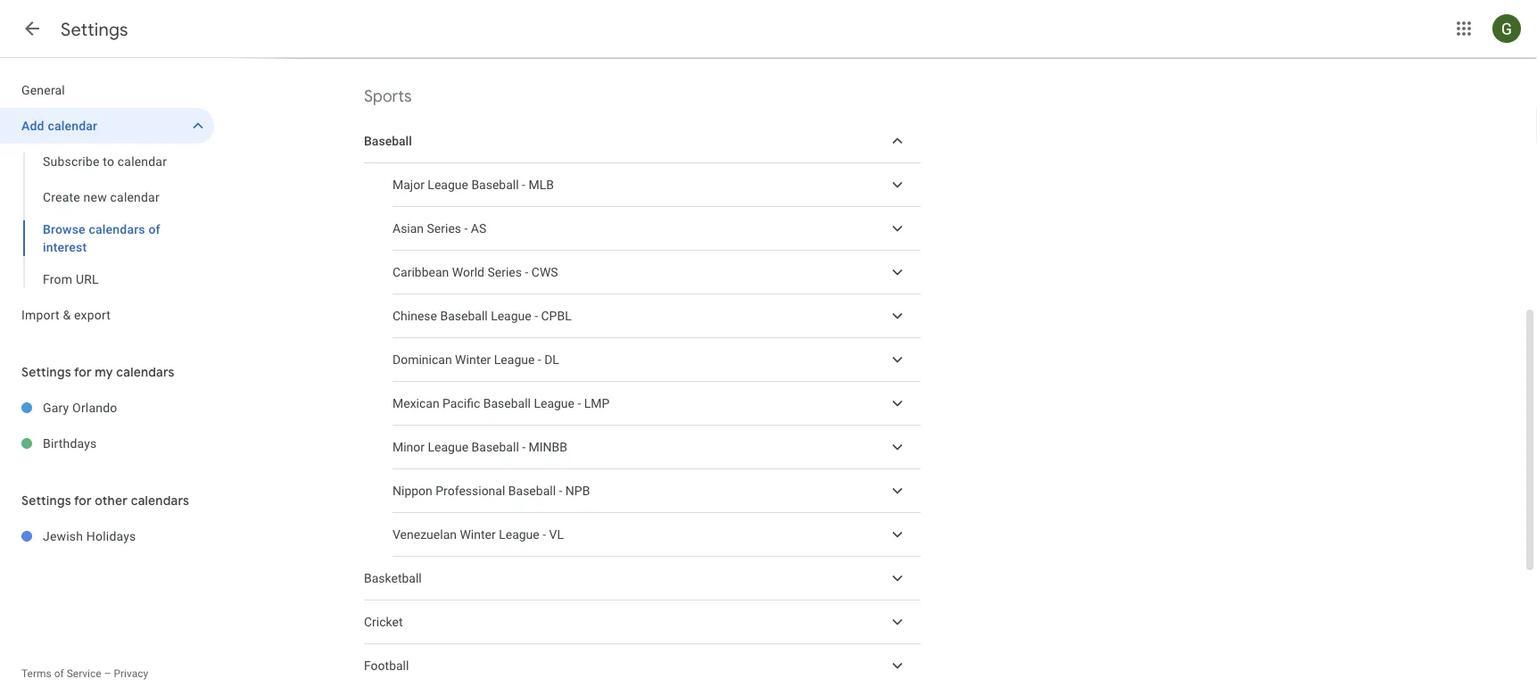 Task type: locate. For each thing, give the bounding box(es) containing it.
baseball left npb at the left bottom
[[509, 484, 556, 498]]

major league baseball - mlb
[[393, 177, 554, 192]]

baseball down world
[[440, 309, 488, 323]]

0 vertical spatial for
[[74, 364, 92, 380]]

winter
[[455, 352, 491, 367], [460, 527, 496, 542]]

winter for venezuelan
[[460, 527, 496, 542]]

calendar
[[48, 118, 97, 133], [118, 154, 167, 169], [110, 190, 160, 204]]

baseball up the nippon professional baseball - npb
[[472, 440, 519, 454]]

browse
[[43, 222, 86, 237]]

nippon
[[393, 484, 433, 498]]

- left 'cpbl'
[[535, 309, 538, 323]]

1 horizontal spatial series
[[488, 265, 522, 280]]

dominican winter league - dl tree item
[[393, 338, 921, 382]]

calendars down create new calendar
[[89, 222, 145, 237]]

major league baseball - mlb tree item
[[393, 163, 921, 207]]

minor league baseball - minbb tree item
[[393, 426, 921, 469]]

1 vertical spatial calendars
[[116, 364, 175, 380]]

league right minor
[[428, 440, 469, 454]]

baseball inside 'tree item'
[[472, 440, 519, 454]]

winter inside 'tree item'
[[455, 352, 491, 367]]

–
[[104, 668, 111, 680]]

minor league baseball - minbb
[[393, 440, 568, 454]]

0 vertical spatial calendars
[[89, 222, 145, 237]]

create
[[43, 190, 80, 204]]

settings for my calendars tree
[[0, 390, 214, 461]]

0 horizontal spatial series
[[427, 221, 461, 236]]

for left my
[[74, 364, 92, 380]]

settings right go back icon
[[61, 18, 128, 41]]

league inside tree item
[[491, 309, 532, 323]]

- left lmp
[[578, 396, 581, 411]]

-
[[522, 177, 526, 192], [465, 221, 468, 236], [525, 265, 529, 280], [535, 309, 538, 323], [538, 352, 541, 367], [578, 396, 581, 411], [522, 440, 526, 454], [559, 484, 563, 498], [543, 527, 546, 542]]

2 for from the top
[[74, 493, 92, 509]]

0 vertical spatial winter
[[455, 352, 491, 367]]

calendar right to
[[118, 154, 167, 169]]

league left 'cpbl'
[[491, 309, 532, 323]]

calendar right the new
[[110, 190, 160, 204]]

1 vertical spatial for
[[74, 493, 92, 509]]

series inside asian series - as tree item
[[427, 221, 461, 236]]

winter inside 'tree item'
[[460, 527, 496, 542]]

group
[[0, 144, 214, 297]]

league inside 'tree item'
[[428, 440, 469, 454]]

1 vertical spatial series
[[488, 265, 522, 280]]

subscribe
[[43, 154, 100, 169]]

0 vertical spatial settings
[[61, 18, 128, 41]]

series
[[427, 221, 461, 236], [488, 265, 522, 280]]

of right terms
[[54, 668, 64, 680]]

add calendar
[[21, 118, 97, 133]]

asian series - as tree item
[[393, 207, 921, 251]]

- for cpbl
[[535, 309, 538, 323]]

other
[[95, 493, 128, 509]]

1 vertical spatial calendar
[[118, 154, 167, 169]]

- for minbb
[[522, 440, 526, 454]]

winter down chinese baseball league - cpbl
[[455, 352, 491, 367]]

cricket tree item
[[364, 601, 921, 644]]

league
[[428, 177, 468, 192], [491, 309, 532, 323], [494, 352, 535, 367], [534, 396, 575, 411], [428, 440, 469, 454], [499, 527, 540, 542]]

league left dl
[[494, 352, 535, 367]]

winter down professional
[[460, 527, 496, 542]]

baseball left the mlb
[[472, 177, 519, 192]]

interest
[[43, 240, 87, 254]]

0 vertical spatial of
[[149, 222, 160, 237]]

asian
[[393, 221, 424, 236]]

- left the cws
[[525, 265, 529, 280]]

settings for my calendars
[[21, 364, 175, 380]]

- left the minbb
[[522, 440, 526, 454]]

dominican
[[393, 352, 452, 367]]

settings for settings
[[61, 18, 128, 41]]

import
[[21, 307, 60, 322]]

settings
[[61, 18, 128, 41], [21, 364, 71, 380], [21, 493, 71, 509]]

dl
[[545, 352, 559, 367]]

league left 'vl'
[[499, 527, 540, 542]]

of down create new calendar
[[149, 222, 160, 237]]

cricket
[[364, 615, 403, 629]]

1 vertical spatial settings
[[21, 364, 71, 380]]

mexican
[[393, 396, 440, 411]]

1 vertical spatial of
[[54, 668, 64, 680]]

settings up jewish
[[21, 493, 71, 509]]

calendars right my
[[116, 364, 175, 380]]

0 vertical spatial calendar
[[48, 118, 97, 133]]

settings up gary
[[21, 364, 71, 380]]

calendars
[[89, 222, 145, 237], [116, 364, 175, 380], [131, 493, 189, 509]]

2 vertical spatial calendars
[[131, 493, 189, 509]]

major
[[393, 177, 425, 192]]

calendars for my
[[116, 364, 175, 380]]

calendar up "subscribe"
[[48, 118, 97, 133]]

1 horizontal spatial of
[[149, 222, 160, 237]]

1 for from the top
[[74, 364, 92, 380]]

nippon professional baseball - npb tree item
[[393, 469, 921, 513]]

baseball for major
[[472, 177, 519, 192]]

2 vertical spatial settings
[[21, 493, 71, 509]]

calendar inside add calendar tree item
[[48, 118, 97, 133]]

series right world
[[488, 265, 522, 280]]

- left the mlb
[[522, 177, 526, 192]]

0 horizontal spatial of
[[54, 668, 64, 680]]

service
[[67, 668, 101, 680]]

to
[[103, 154, 114, 169]]

of inside the browse calendars of interest
[[149, 222, 160, 237]]

of
[[149, 222, 160, 237], [54, 668, 64, 680]]

- inside 'tree item'
[[538, 352, 541, 367]]

calendar for create new calendar
[[110, 190, 160, 204]]

football
[[364, 658, 409, 673]]

gary orlando
[[43, 400, 117, 415]]

gary orlando tree item
[[0, 390, 214, 426]]

- for vl
[[543, 527, 546, 542]]

- left npb at the left bottom
[[559, 484, 563, 498]]

minbb
[[529, 440, 568, 454]]

- inside 'tree item'
[[522, 440, 526, 454]]

minor
[[393, 440, 425, 454]]

terms
[[21, 668, 51, 680]]

tree containing general
[[0, 72, 214, 333]]

jewish
[[43, 529, 83, 544]]

series inside caribbean world series - cws tree item
[[488, 265, 522, 280]]

calendars up jewish holidays link
[[131, 493, 189, 509]]

for
[[74, 364, 92, 380], [74, 493, 92, 509]]

baseball right pacific
[[484, 396, 531, 411]]

series left as
[[427, 221, 461, 236]]

baseball inside tree item
[[440, 309, 488, 323]]

chinese
[[393, 309, 437, 323]]

- inside 'tree item'
[[543, 527, 546, 542]]

baseball
[[364, 134, 412, 148], [472, 177, 519, 192], [440, 309, 488, 323], [484, 396, 531, 411], [472, 440, 519, 454], [509, 484, 556, 498]]

- left 'vl'
[[543, 527, 546, 542]]

npb
[[566, 484, 590, 498]]

1 vertical spatial winter
[[460, 527, 496, 542]]

- left dl
[[538, 352, 541, 367]]

asian series - as
[[393, 221, 487, 236]]

orlando
[[72, 400, 117, 415]]

0 vertical spatial series
[[427, 221, 461, 236]]

winter for dominican
[[455, 352, 491, 367]]

for left 'other' at the left
[[74, 493, 92, 509]]

2 vertical spatial calendar
[[110, 190, 160, 204]]

group containing subscribe to calendar
[[0, 144, 214, 297]]

tree
[[0, 72, 214, 333]]



Task type: vqa. For each thing, say whether or not it's contained in the screenshot.
my
yes



Task type: describe. For each thing, give the bounding box(es) containing it.
league inside 'tree item'
[[494, 352, 535, 367]]

lmp
[[584, 396, 610, 411]]

chinese baseball league - cpbl tree item
[[393, 295, 921, 338]]

from
[[43, 272, 72, 286]]

jewish holidays tree item
[[0, 519, 214, 554]]

calendar for subscribe to calendar
[[118, 154, 167, 169]]

- for dl
[[538, 352, 541, 367]]

birthdays link
[[43, 426, 214, 461]]

vl
[[549, 527, 564, 542]]

birthdays
[[43, 436, 97, 451]]

sports
[[364, 86, 412, 107]]

nippon professional baseball - npb
[[393, 484, 590, 498]]

caribbean world series - cws
[[393, 265, 558, 280]]

privacy link
[[114, 668, 148, 680]]

privacy
[[114, 668, 148, 680]]

baseball for nippon
[[509, 484, 556, 498]]

my
[[95, 364, 113, 380]]

birthdays tree item
[[0, 426, 214, 461]]

create new calendar
[[43, 190, 160, 204]]

dominican winter league - dl
[[393, 352, 559, 367]]

- for mlb
[[522, 177, 526, 192]]

export
[[74, 307, 111, 322]]

- for npb
[[559, 484, 563, 498]]

basketball
[[364, 571, 422, 586]]

venezuelan winter league - vl tree item
[[393, 513, 921, 557]]

add
[[21, 118, 44, 133]]

caribbean world series - cws tree item
[[393, 251, 921, 295]]

subscribe to calendar
[[43, 154, 167, 169]]

browse calendars of interest
[[43, 222, 160, 254]]

- for cws
[[525, 265, 529, 280]]

&
[[63, 307, 71, 322]]

new
[[84, 190, 107, 204]]

import & export
[[21, 307, 111, 322]]

calendars for other
[[131, 493, 189, 509]]

league left lmp
[[534, 396, 575, 411]]

mlb
[[529, 177, 554, 192]]

football tree item
[[364, 644, 921, 687]]

as
[[471, 221, 487, 236]]

url
[[76, 272, 99, 286]]

mexican pacific baseball league - lmp tree item
[[393, 382, 921, 426]]

cpbl
[[541, 309, 572, 323]]

baseball for minor
[[472, 440, 519, 454]]

cws
[[532, 265, 558, 280]]

for for my
[[74, 364, 92, 380]]

add calendar tree item
[[0, 108, 214, 144]]

settings for settings for my calendars
[[21, 364, 71, 380]]

from url
[[43, 272, 99, 286]]

calendars inside the browse calendars of interest
[[89, 222, 145, 237]]

professional
[[436, 484, 505, 498]]

venezuelan winter league - vl
[[393, 527, 564, 542]]

world
[[452, 265, 485, 280]]

league right major
[[428, 177, 468, 192]]

go back image
[[21, 18, 43, 39]]

league inside 'tree item'
[[499, 527, 540, 542]]

jewish holidays link
[[43, 519, 214, 554]]

chinese baseball league - cpbl
[[393, 309, 572, 323]]

baseball down sports
[[364, 134, 412, 148]]

terms of service – privacy
[[21, 668, 148, 680]]

for for other
[[74, 493, 92, 509]]

settings heading
[[61, 18, 128, 41]]

gary
[[43, 400, 69, 415]]

caribbean
[[393, 265, 449, 280]]

holidays
[[86, 529, 136, 544]]

jewish holidays
[[43, 529, 136, 544]]

basketball tree item
[[364, 557, 921, 601]]

terms of service link
[[21, 668, 101, 680]]

- left as
[[465, 221, 468, 236]]

mexican pacific baseball league - lmp
[[393, 396, 610, 411]]

venezuelan
[[393, 527, 457, 542]]

settings for other calendars
[[21, 493, 189, 509]]

baseball for mexican
[[484, 396, 531, 411]]

pacific
[[443, 396, 480, 411]]

baseball tree item
[[364, 120, 921, 163]]

general
[[21, 83, 65, 97]]

settings for settings for other calendars
[[21, 493, 71, 509]]



